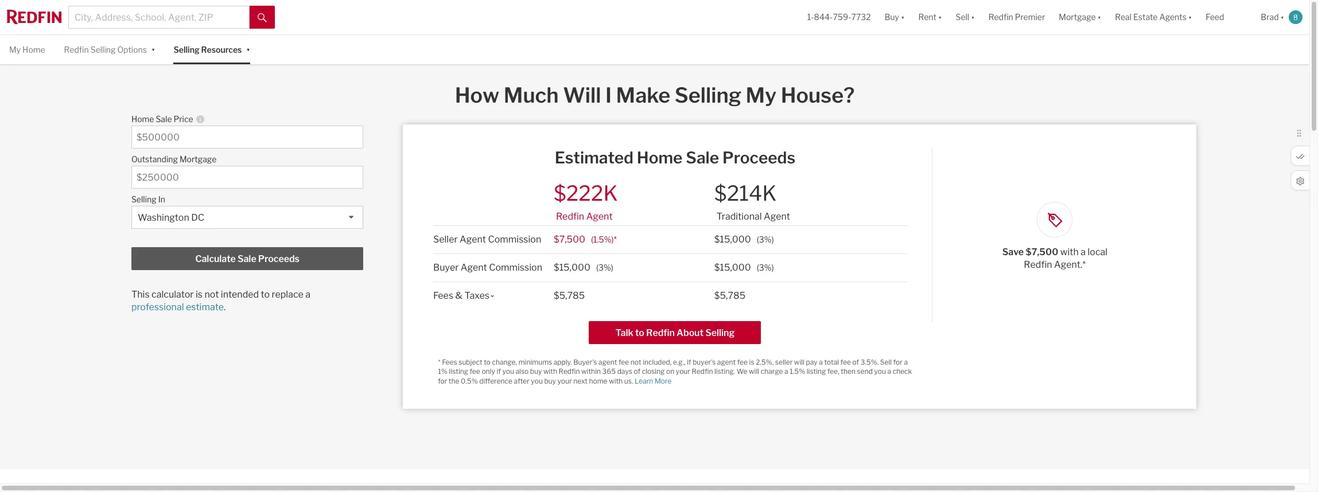 Task type: vqa. For each thing, say whether or not it's contained in the screenshot.
the middle With
yes



Task type: locate. For each thing, give the bounding box(es) containing it.
0 horizontal spatial for
[[438, 377, 447, 385]]

sale up the $214k
[[686, 148, 719, 168]]

mortgage ▾ button
[[1052, 0, 1108, 34]]

0 horizontal spatial sell
[[880, 358, 892, 367]]

0 vertical spatial $7,500
[[554, 234, 585, 245]]

buy down apply.
[[544, 377, 556, 385]]

0 vertical spatial is
[[196, 289, 203, 300]]

0 horizontal spatial $7,500
[[554, 234, 585, 245]]

commission down seller agent commission
[[489, 262, 542, 273]]

fees left &
[[433, 290, 453, 301]]

1 vertical spatial of
[[634, 367, 640, 376]]

sell right rent ▾
[[956, 12, 969, 22]]

selling inside 'selling resources ▾'
[[174, 45, 199, 55]]

redfin up $7,500 (1.5%) *
[[556, 211, 584, 222]]

mortgage inside outstanding mortgage element
[[180, 155, 217, 164]]

1 horizontal spatial listing
[[807, 367, 826, 376]]

redfin up included,
[[646, 328, 675, 338]]

commission up the buyer agent commission
[[488, 234, 541, 245]]

user photo image
[[1289, 10, 1303, 24]]

listing up the
[[449, 367, 468, 376]]

$15,000 (3%) for $15,000
[[714, 262, 774, 273]]

mortgage inside mortgage ▾ dropdown button
[[1059, 12, 1096, 22]]

1 vertical spatial your
[[557, 377, 572, 385]]

7732
[[851, 12, 871, 22]]

2 horizontal spatial to
[[635, 328, 644, 338]]

home for my home
[[22, 45, 45, 55]]

0 vertical spatial to
[[261, 289, 270, 300]]

selling in
[[131, 195, 165, 204]]

days
[[617, 367, 632, 376]]

2 listing from the left
[[807, 367, 826, 376]]

commission for buyer agent commission
[[489, 262, 542, 273]]

▾ left the real at the top of the page
[[1098, 12, 1101, 22]]

local
[[1088, 247, 1108, 258]]

1 agent from the left
[[599, 358, 617, 367]]

(3%) for $15,000
[[757, 263, 774, 272]]

0 horizontal spatial mortgage
[[180, 155, 217, 164]]

talk to redfin about selling button
[[589, 321, 761, 344]]

to left replace
[[261, 289, 270, 300]]

your down e.g.,
[[676, 367, 690, 376]]

agent.*
[[1054, 260, 1086, 270]]

will right we at the right of the page
[[749, 367, 759, 376]]

will up the 1.5%
[[794, 358, 804, 367]]

0 horizontal spatial if
[[497, 367, 501, 376]]

▾ right agents
[[1188, 12, 1192, 22]]

of
[[852, 358, 859, 367], [634, 367, 640, 376]]

fee
[[619, 358, 629, 367], [737, 358, 748, 367], [840, 358, 851, 367], [470, 367, 480, 376]]

0 horizontal spatial to
[[261, 289, 270, 300]]

1-
[[807, 12, 814, 22]]

to up only
[[484, 358, 491, 367]]

redfin down save $7,500
[[1024, 260, 1052, 270]]

0 vertical spatial *
[[614, 235, 617, 244]]

will
[[794, 358, 804, 367], [749, 367, 759, 376]]

a right replace
[[305, 289, 311, 300]]

for up check
[[893, 358, 903, 367]]

0 horizontal spatial $5,785
[[554, 290, 585, 301]]

a
[[1081, 247, 1086, 258], [305, 289, 311, 300], [819, 358, 823, 367], [904, 358, 908, 367], [784, 367, 788, 376], [887, 367, 891, 376]]

0 vertical spatial will
[[794, 358, 804, 367]]

for down 1%
[[438, 377, 447, 385]]

your left the next
[[557, 377, 572, 385]]

&
[[455, 290, 462, 301]]

not
[[205, 289, 219, 300], [631, 358, 641, 367]]

0 vertical spatial not
[[205, 289, 219, 300]]

sell right the 3.5%.
[[880, 358, 892, 367]]

$5,785
[[554, 290, 585, 301], [714, 290, 745, 301]]

pay
[[806, 358, 818, 367]]

*
[[614, 235, 617, 244], [438, 358, 441, 367]]

0 horizontal spatial sale
[[156, 114, 172, 124]]

proceeds up replace
[[258, 254, 299, 265]]

buy ▾ button
[[878, 0, 911, 34]]

mortgage down price
[[180, 155, 217, 164]]

0 vertical spatial fees
[[433, 290, 453, 301]]

fee down subject
[[470, 367, 480, 376]]

within
[[581, 367, 601, 376]]

commission for seller agent commission
[[488, 234, 541, 245]]

listing.
[[714, 367, 735, 376]]

0 vertical spatial of
[[852, 358, 859, 367]]

▾ right buy
[[901, 12, 905, 22]]

1.5%
[[790, 367, 805, 376]]

0 horizontal spatial proceeds
[[258, 254, 299, 265]]

agent up the listing.
[[717, 358, 736, 367]]

how
[[455, 83, 499, 108]]

1 horizontal spatial to
[[484, 358, 491, 367]]

sale inside button
[[238, 254, 256, 265]]

you down the 3.5%.
[[874, 367, 886, 376]]

0 horizontal spatial listing
[[449, 367, 468, 376]]

* up 1%
[[438, 358, 441, 367]]

0 horizontal spatial *
[[438, 358, 441, 367]]

(1.5%)
[[591, 235, 614, 244]]

▾ right rent ▾
[[971, 12, 975, 22]]

redfin premier button
[[982, 0, 1052, 34]]

with up agent.*
[[1060, 247, 1079, 258]]

you down change,
[[502, 367, 514, 376]]

2 horizontal spatial with
[[1060, 247, 1079, 258]]

a up check
[[904, 358, 908, 367]]

1 horizontal spatial home
[[131, 114, 154, 124]]

2 vertical spatial with
[[609, 377, 623, 385]]

* down "$222k redfin agent"
[[614, 235, 617, 244]]

$7,500
[[554, 234, 585, 245], [1026, 247, 1058, 258]]

0 vertical spatial home
[[22, 45, 45, 55]]

City, Address, School, Agent, ZIP search field
[[68, 6, 250, 29]]

buy ▾
[[885, 12, 905, 22]]

brad ▾
[[1261, 12, 1284, 22]]

0 vertical spatial sale
[[156, 114, 172, 124]]

sale right calculate
[[238, 254, 256, 265]]

not up estimate
[[205, 289, 219, 300]]

us.
[[624, 377, 633, 385]]

1 vertical spatial to
[[635, 328, 644, 338]]

if up the difference
[[497, 367, 501, 376]]

0 horizontal spatial agent
[[599, 358, 617, 367]]

learn more link
[[635, 377, 672, 385]]

redfin inside "button"
[[989, 12, 1013, 22]]

sell
[[956, 12, 969, 22], [880, 358, 892, 367]]

of up 'learn' on the bottom left of page
[[634, 367, 640, 376]]

check
[[893, 367, 912, 376]]

make
[[616, 83, 670, 108]]

this
[[131, 289, 150, 300]]

agent right buyer
[[461, 262, 487, 273]]

buyer agent commission
[[433, 262, 542, 273]]

0 vertical spatial buy
[[530, 367, 542, 376]]

redfin inside with a local redfin agent.*
[[1024, 260, 1052, 270]]

2 horizontal spatial sale
[[686, 148, 719, 168]]

real
[[1115, 12, 1132, 22]]

0 vertical spatial commission
[[488, 234, 541, 245]]

selling
[[90, 45, 116, 55], [174, 45, 199, 55], [675, 83, 741, 108], [131, 195, 156, 204], [705, 328, 735, 338]]

▾ right rent
[[938, 12, 942, 22]]

a inside with a local redfin agent.*
[[1081, 247, 1086, 258]]

agent up (1.5%)
[[586, 211, 613, 222]]

2 horizontal spatial home
[[637, 148, 683, 168]]

* inside '* fees subject to change, minimums apply. buyer's agent fee not included, e.g., if buyer's agent fee is 2.5%, seller will pay a total fee of 3.5%. sell for a 1% listing fee only if you also buy with redfin within 365 days of closing on your redfin listing. we will charge a 1.5% listing fee, then send you a check for the 0.5% difference after you buy your next home with us.'
[[438, 358, 441, 367]]

sale left price
[[156, 114, 172, 124]]

selling resources link
[[174, 35, 242, 64]]

1-844-759-7732
[[807, 12, 871, 22]]

you
[[502, 367, 514, 376], [874, 367, 886, 376], [531, 377, 543, 385]]

0 vertical spatial for
[[893, 358, 903, 367]]

the
[[449, 377, 459, 385]]

1 vertical spatial home
[[131, 114, 154, 124]]

2 vertical spatial to
[[484, 358, 491, 367]]

is inside this calculator is not intended to replace a professional estimate .
[[196, 289, 203, 300]]

is
[[196, 289, 203, 300], [749, 358, 754, 367]]

2 $5,785 from the left
[[714, 290, 745, 301]]

sale for proceeds
[[238, 254, 256, 265]]

1 horizontal spatial with
[[609, 377, 623, 385]]

selling inside redfin selling options ▾
[[90, 45, 116, 55]]

options
[[117, 45, 147, 55]]

1 horizontal spatial mortgage
[[1059, 12, 1096, 22]]

redfin right 'my home'
[[64, 45, 89, 55]]

0 horizontal spatial not
[[205, 289, 219, 300]]

is up estimate
[[196, 289, 203, 300]]

fees inside '* fees subject to change, minimums apply. buyer's agent fee not included, e.g., if buyer's agent fee is 2.5%, seller will pay a total fee of 3.5%. sell for a 1% listing fee only if you also buy with redfin within 365 days of closing on your redfin listing. we will charge a 1.5% listing fee, then send you a check for the 0.5% difference after you buy your next home with us.'
[[442, 358, 457, 367]]

proceeds up the $214k
[[722, 148, 795, 168]]

1 horizontal spatial your
[[676, 367, 690, 376]]

▾ right options
[[151, 44, 155, 54]]

total
[[824, 358, 839, 367]]

1 vertical spatial buy
[[544, 377, 556, 385]]

feed button
[[1199, 0, 1254, 34]]

buy down minimums
[[530, 367, 542, 376]]

is left the 2.5%,
[[749, 358, 754, 367]]

calculate sale proceeds
[[195, 254, 299, 265]]

1 horizontal spatial for
[[893, 358, 903, 367]]

a left local
[[1081, 247, 1086, 258]]

1 vertical spatial $7,500
[[1026, 247, 1058, 258]]

1 horizontal spatial sale
[[238, 254, 256, 265]]

listing
[[449, 367, 468, 376], [807, 367, 826, 376]]

buy ▾ button
[[885, 0, 905, 34]]

0 vertical spatial if
[[687, 358, 691, 367]]

1 horizontal spatial not
[[631, 358, 641, 367]]

1 horizontal spatial you
[[531, 377, 543, 385]]

listing down pay at right bottom
[[807, 367, 826, 376]]

if right e.g.,
[[687, 358, 691, 367]]

not inside '* fees subject to change, minimums apply. buyer's agent fee not included, e.g., if buyer's agent fee is 2.5%, seller will pay a total fee of 3.5%. sell for a 1% listing fee only if you also buy with redfin within 365 days of closing on your redfin listing. we will charge a 1.5% listing fee, then send you a check for the 0.5% difference after you buy your next home with us.'
[[631, 358, 641, 367]]

mortgage left the real at the top of the page
[[1059, 12, 1096, 22]]

to right talk
[[635, 328, 644, 338]]

0 horizontal spatial will
[[749, 367, 759, 376]]

▾ inside mortgage ▾ dropdown button
[[1098, 12, 1101, 22]]

sell ▾ button
[[956, 0, 975, 34]]

for
[[893, 358, 903, 367], [438, 377, 447, 385]]

real estate agents ▾ link
[[1115, 0, 1192, 34]]

to inside '* fees subject to change, minimums apply. buyer's agent fee not included, e.g., if buyer's agent fee is 2.5%, seller will pay a total fee of 3.5%. sell for a 1% listing fee only if you also buy with redfin within 365 days of closing on your redfin listing. we will charge a 1.5% listing fee, then send you a check for the 0.5% difference after you buy your next home with us.'
[[484, 358, 491, 367]]

1 vertical spatial *
[[438, 358, 441, 367]]

1 horizontal spatial $5,785
[[714, 290, 745, 301]]

1 horizontal spatial proceeds
[[722, 148, 795, 168]]

redfin inside button
[[646, 328, 675, 338]]

outstanding mortgage
[[131, 155, 217, 164]]

my home link
[[9, 35, 45, 64]]

1 vertical spatial is
[[749, 358, 754, 367]]

2 horizontal spatial you
[[874, 367, 886, 376]]

agent up the 365
[[599, 358, 617, 367]]

0 vertical spatial sell
[[956, 12, 969, 22]]

1 vertical spatial not
[[631, 358, 641, 367]]

selling inside button
[[705, 328, 735, 338]]

$222k
[[554, 181, 618, 206]]

▾ inside sell ▾ dropdown button
[[971, 12, 975, 22]]

sell inside '* fees subject to change, minimums apply. buyer's agent fee not included, e.g., if buyer's agent fee is 2.5%, seller will pay a total fee of 3.5%. sell for a 1% listing fee only if you also buy with redfin within 365 days of closing on your redfin listing. we will charge a 1.5% listing fee, then send you a check for the 0.5% difference after you buy your next home with us.'
[[880, 358, 892, 367]]

1 vertical spatial commission
[[489, 262, 542, 273]]

with down apply.
[[543, 367, 557, 376]]

0 horizontal spatial of
[[634, 367, 640, 376]]

0 horizontal spatial with
[[543, 367, 557, 376]]

to
[[261, 289, 270, 300], [635, 328, 644, 338], [484, 358, 491, 367]]

1 vertical spatial sale
[[686, 148, 719, 168]]

$214k traditional agent
[[714, 181, 790, 222]]

1 vertical spatial with
[[543, 367, 557, 376]]

buyer's
[[693, 358, 716, 367]]

my home
[[9, 45, 45, 55]]

1 vertical spatial fees
[[442, 358, 457, 367]]

1 horizontal spatial of
[[852, 358, 859, 367]]

0 horizontal spatial home
[[22, 45, 45, 55]]

1 vertical spatial proceeds
[[258, 254, 299, 265]]

calculate
[[195, 254, 236, 265]]

1 horizontal spatial agent
[[717, 358, 736, 367]]

$15,000 for $15,000
[[714, 262, 751, 273]]

▾ right resources
[[246, 44, 250, 54]]

1 horizontal spatial my
[[746, 83, 776, 108]]

1 horizontal spatial sell
[[956, 12, 969, 22]]

save $7,500
[[1002, 247, 1060, 258]]

1 vertical spatial for
[[438, 377, 447, 385]]

3.5%.
[[861, 358, 879, 367]]

0 horizontal spatial is
[[196, 289, 203, 300]]

$7,500 right save at the right bottom of page
[[1026, 247, 1058, 258]]

you right 'after'
[[531, 377, 543, 385]]

sell ▾ button
[[949, 0, 982, 34]]

0 vertical spatial with
[[1060, 247, 1079, 258]]

1 vertical spatial sell
[[880, 358, 892, 367]]

redfin left premier at the right
[[989, 12, 1013, 22]]

(3%) for $7,500
[[757, 235, 774, 244]]

$7,500 left (1.5%)
[[554, 234, 585, 245]]

commission
[[488, 234, 541, 245], [489, 262, 542, 273]]

0 vertical spatial my
[[9, 45, 21, 55]]

mortgage
[[1059, 12, 1096, 22], [180, 155, 217, 164]]

not up days
[[631, 358, 641, 367]]

agent inside "$222k redfin agent"
[[586, 211, 613, 222]]

$15,000 (3%)
[[714, 234, 774, 245], [554, 262, 613, 273], [714, 262, 774, 273]]

1 horizontal spatial *
[[614, 235, 617, 244]]

real estate agents ▾ button
[[1108, 0, 1199, 34]]

with down the 365
[[609, 377, 623, 385]]

2 vertical spatial sale
[[238, 254, 256, 265]]

redfin inside "$222k redfin agent"
[[556, 211, 584, 222]]

washington
[[138, 212, 189, 223]]

home
[[22, 45, 45, 55], [131, 114, 154, 124], [637, 148, 683, 168]]

0 vertical spatial mortgage
[[1059, 12, 1096, 22]]

of up then
[[852, 358, 859, 367]]

2 vertical spatial home
[[637, 148, 683, 168]]

▾ inside 'selling resources ▾'
[[246, 44, 250, 54]]

estimate
[[186, 302, 224, 313]]

fees up 1%
[[442, 358, 457, 367]]

1 horizontal spatial is
[[749, 358, 754, 367]]

redfin
[[989, 12, 1013, 22], [64, 45, 89, 55], [556, 211, 584, 222], [1024, 260, 1052, 270], [646, 328, 675, 338], [559, 367, 580, 376], [692, 367, 713, 376]]

agent right traditional
[[764, 211, 790, 222]]

1 vertical spatial mortgage
[[180, 155, 217, 164]]

1 horizontal spatial will
[[794, 358, 804, 367]]

redfin selling options ▾
[[64, 44, 155, 55]]



Task type: describe. For each thing, give the bounding box(es) containing it.
0 vertical spatial proceeds
[[722, 148, 795, 168]]

1 horizontal spatial if
[[687, 358, 691, 367]]

talk to redfin about selling
[[615, 328, 735, 338]]

▾ right brad
[[1281, 12, 1284, 22]]

home for estimated home sale proceeds
[[637, 148, 683, 168]]

fee up then
[[840, 358, 851, 367]]

buyer's
[[573, 358, 597, 367]]

house?
[[781, 83, 855, 108]]

after
[[514, 377, 530, 385]]

$7,500 (1.5%) *
[[554, 234, 617, 245]]

0 horizontal spatial my
[[9, 45, 21, 55]]

we
[[737, 367, 747, 376]]

$214k
[[714, 181, 777, 206]]

1 vertical spatial will
[[749, 367, 759, 376]]

home sale price
[[131, 114, 193, 124]]

on
[[666, 367, 674, 376]]

▾ inside 'real estate agents ▾' "link"
[[1188, 12, 1192, 22]]

about
[[677, 328, 704, 338]]

1%
[[438, 367, 447, 376]]

seller agent commission
[[433, 234, 541, 245]]

resources
[[201, 45, 242, 55]]

1 horizontal spatial $7,500
[[1026, 247, 1058, 258]]

selling resources ▾
[[174, 44, 250, 55]]

2 agent from the left
[[717, 358, 736, 367]]

0 horizontal spatial buy
[[530, 367, 542, 376]]

0 horizontal spatial you
[[502, 367, 514, 376]]

learn more
[[635, 377, 672, 385]]

0 horizontal spatial your
[[557, 377, 572, 385]]

$222k redfin agent
[[554, 181, 618, 222]]

redfin inside redfin selling options ▾
[[64, 45, 89, 55]]

selling in element
[[131, 189, 358, 206]]

sale for price
[[156, 114, 172, 124]]

rent ▾ button
[[911, 0, 949, 34]]

subject
[[459, 358, 482, 367]]

estimated
[[555, 148, 633, 168]]

price
[[174, 114, 193, 124]]

▾ inside redfin selling options ▾
[[151, 44, 155, 54]]

proceeds inside button
[[258, 254, 299, 265]]

outstanding
[[131, 155, 178, 164]]

then
[[841, 367, 856, 376]]

estimated home sale proceeds
[[555, 148, 795, 168]]

seller
[[775, 358, 793, 367]]

Home Sale Price text field
[[137, 132, 358, 143]]

only
[[482, 367, 495, 376]]

dc
[[191, 212, 204, 223]]

fee up days
[[619, 358, 629, 367]]

$15,000 (3%) for $7,500
[[714, 234, 774, 245]]

change,
[[492, 358, 517, 367]]

minimums
[[519, 358, 552, 367]]

▾ inside rent ▾ dropdown button
[[938, 12, 942, 22]]

redfin down buyer's
[[692, 367, 713, 376]]

redfin down apply.
[[559, 367, 580, 376]]

to inside button
[[635, 328, 644, 338]]

redfin selling options link
[[64, 35, 147, 64]]

brad
[[1261, 12, 1279, 22]]

agent right seller
[[460, 234, 486, 245]]

1 horizontal spatial buy
[[544, 377, 556, 385]]

a inside this calculator is not intended to replace a professional estimate .
[[305, 289, 311, 300]]

premier
[[1015, 12, 1045, 22]]

seller
[[433, 234, 458, 245]]

sell inside dropdown button
[[956, 12, 969, 22]]

apply.
[[554, 358, 572, 367]]

agents
[[1159, 12, 1187, 22]]

fee up we at the right of the page
[[737, 358, 748, 367]]

calculate sale proceeds button
[[131, 247, 363, 270]]

1 listing from the left
[[449, 367, 468, 376]]

next
[[573, 377, 588, 385]]

1 vertical spatial if
[[497, 367, 501, 376]]

more
[[655, 377, 672, 385]]

▾ inside buy ▾ dropdown button
[[901, 12, 905, 22]]

1 vertical spatial my
[[746, 83, 776, 108]]

learn
[[635, 377, 653, 385]]

* inside $7,500 (1.5%) *
[[614, 235, 617, 244]]

fees & taxes
[[433, 290, 489, 301]]

a left check
[[887, 367, 891, 376]]

fee,
[[827, 367, 839, 376]]

e.g.,
[[673, 358, 685, 367]]

a down seller
[[784, 367, 788, 376]]

i
[[605, 83, 612, 108]]

save
[[1002, 247, 1024, 258]]

buy
[[885, 12, 899, 22]]

estate
[[1133, 12, 1158, 22]]

844-
[[814, 12, 833, 22]]

$15,000 for $7,500
[[714, 234, 751, 245]]

real estate agents ▾
[[1115, 12, 1192, 22]]

difference
[[479, 377, 512, 385]]

traditional
[[717, 211, 762, 222]]

talk
[[615, 328, 633, 338]]

washington dc
[[138, 212, 204, 223]]

a right pay at right bottom
[[819, 358, 823, 367]]

closing
[[642, 367, 665, 376]]

taxes
[[464, 290, 489, 301]]

professional
[[131, 302, 184, 313]]

rent
[[918, 12, 936, 22]]

redfin premier
[[989, 12, 1045, 22]]

0.5%
[[461, 377, 478, 385]]

buyer
[[433, 262, 459, 273]]

agent inside $214k traditional agent
[[764, 211, 790, 222]]

0 vertical spatial your
[[676, 367, 690, 376]]

mortgage ▾
[[1059, 12, 1101, 22]]

mortgage ▾ button
[[1059, 0, 1101, 34]]

outstanding mortgage element
[[131, 149, 358, 166]]

in
[[158, 195, 165, 204]]

Outstanding Mortgage text field
[[137, 172, 358, 183]]

not inside this calculator is not intended to replace a professional estimate .
[[205, 289, 219, 300]]

.
[[224, 302, 226, 313]]

1-844-759-7732 link
[[807, 12, 871, 22]]

* fees subject to change, minimums apply. buyer's agent fee not included, e.g., if buyer's agent fee is 2.5%, seller will pay a total fee of 3.5%. sell for a 1% listing fee only if you also buy with redfin within 365 days of closing on your redfin listing. we will charge a 1.5% listing fee, then send you a check for the 0.5% difference after you buy your next home with us.
[[438, 358, 912, 385]]

submit search image
[[258, 13, 267, 22]]

759-
[[833, 12, 851, 22]]

replace
[[272, 289, 303, 300]]

to inside this calculator is not intended to replace a professional estimate .
[[261, 289, 270, 300]]

with inside with a local redfin agent.*
[[1060, 247, 1079, 258]]

also
[[516, 367, 529, 376]]

is inside '* fees subject to change, minimums apply. buyer's agent fee not included, e.g., if buyer's agent fee is 2.5%, seller will pay a total fee of 3.5%. sell for a 1% listing fee only if you also buy with redfin within 365 days of closing on your redfin listing. we will charge a 1.5% listing fee, then send you a check for the 0.5% difference after you buy your next home with us.'
[[749, 358, 754, 367]]

professional estimate link
[[131, 302, 224, 313]]

feed
[[1206, 12, 1224, 22]]

365
[[602, 367, 616, 376]]

1 $5,785 from the left
[[554, 290, 585, 301]]

intended
[[221, 289, 259, 300]]



